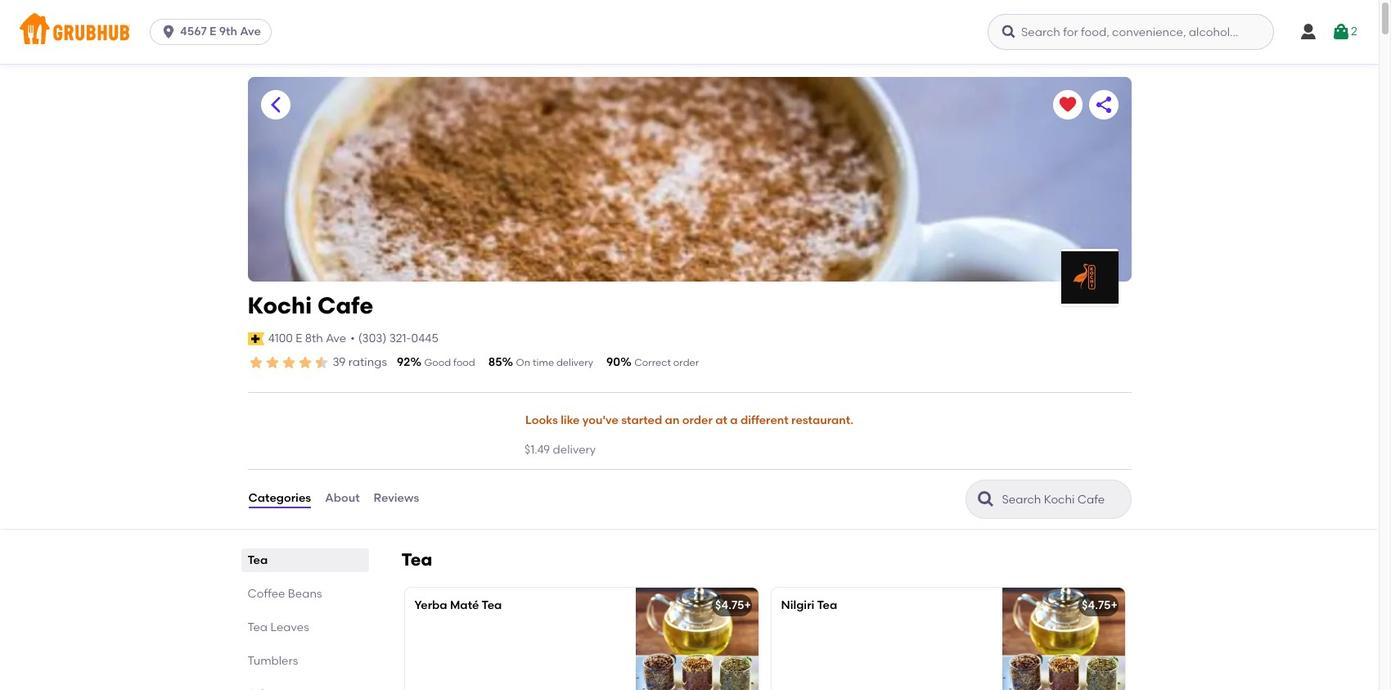 Task type: vqa. For each thing, say whether or not it's contained in the screenshot.
Saved restaurant button
yes



Task type: describe. For each thing, give the bounding box(es) containing it.
4567 e 9th ave
[[180, 25, 261, 38]]

different
[[741, 414, 789, 427]]

1 vertical spatial delivery
[[553, 443, 596, 457]]

ratings
[[349, 355, 387, 369]]

beans
[[288, 587, 322, 601]]

$4.75 for yerba maté tea
[[716, 598, 745, 612]]

tea up yerba
[[402, 549, 433, 569]]

Search for food, convenience, alcohol... search field
[[988, 14, 1275, 50]]

reviews
[[374, 492, 419, 505]]

nilgiri tea image
[[1003, 587, 1125, 690]]

•
[[351, 331, 355, 345]]

reviews button
[[373, 470, 420, 529]]

caret left icon image
[[266, 95, 285, 115]]

kochi cafe logo image
[[1061, 251, 1119, 304]]

good
[[424, 357, 451, 368]]

order inside button
[[683, 414, 713, 427]]

an
[[665, 414, 680, 427]]

kochi cafe
[[248, 291, 373, 319]]

ave for 4100 e 8th ave
[[326, 331, 346, 345]]

saved restaurant image
[[1058, 95, 1078, 115]]

nilgiri tea
[[781, 598, 838, 612]]

4567
[[180, 25, 207, 38]]

+ for yerba maté tea
[[745, 598, 752, 612]]

like
[[561, 414, 580, 427]]

ave for 4567 e 9th ave
[[240, 25, 261, 38]]

a
[[731, 414, 738, 427]]

categories button
[[248, 470, 312, 529]]

4100 e 8th ave
[[268, 331, 346, 345]]

main navigation navigation
[[0, 0, 1380, 64]]

4100
[[268, 331, 293, 345]]

e for 4567
[[210, 25, 216, 38]]

on time delivery
[[516, 357, 594, 368]]

yerba
[[415, 598, 448, 612]]

svg image
[[1332, 22, 1352, 42]]

time
[[533, 357, 554, 368]]

share icon image
[[1094, 95, 1114, 115]]

about
[[325, 492, 360, 505]]

2 horizontal spatial svg image
[[1299, 22, 1319, 42]]

• (303) 321-0445
[[351, 331, 439, 345]]

e for 4100
[[296, 331, 302, 345]]

8th
[[305, 331, 323, 345]]

+ for nilgiri tea
[[1111, 598, 1118, 612]]

tea right maté
[[482, 598, 502, 612]]

food
[[454, 357, 475, 368]]

correct
[[635, 357, 671, 368]]

4100 e 8th ave button
[[267, 330, 347, 348]]

1 horizontal spatial svg image
[[1001, 24, 1018, 40]]

about button
[[324, 470, 361, 529]]

subscription pass image
[[248, 332, 264, 345]]

yerba maté tea
[[415, 598, 502, 612]]



Task type: locate. For each thing, give the bounding box(es) containing it.
delivery right time
[[557, 357, 594, 368]]

(303)
[[358, 331, 387, 345]]

coffee beans
[[248, 587, 322, 601]]

$4.75 for nilgiri tea
[[1082, 598, 1111, 612]]

order right correct
[[674, 357, 699, 368]]

1 vertical spatial e
[[296, 331, 302, 345]]

Search Kochi Cafe search field
[[1001, 492, 1126, 507]]

search icon image
[[976, 489, 996, 509]]

90
[[607, 355, 621, 369]]

0 horizontal spatial $4.75 +
[[716, 598, 752, 612]]

ave left •
[[326, 331, 346, 345]]

0 vertical spatial e
[[210, 25, 216, 38]]

1 horizontal spatial e
[[296, 331, 302, 345]]

1 vertical spatial order
[[683, 414, 713, 427]]

+
[[745, 598, 752, 612], [1111, 598, 1118, 612]]

$4.75 + for yerba maté tea
[[716, 598, 752, 612]]

(303) 321-0445 button
[[358, 331, 439, 347]]

9th
[[219, 25, 237, 38]]

1 + from the left
[[745, 598, 752, 612]]

delivery
[[557, 357, 594, 368], [553, 443, 596, 457]]

0 horizontal spatial e
[[210, 25, 216, 38]]

1 horizontal spatial $4.75
[[1082, 598, 1111, 612]]

svg image
[[1299, 22, 1319, 42], [161, 24, 177, 40], [1001, 24, 1018, 40]]

2 button
[[1332, 17, 1358, 47]]

tea left leaves
[[248, 620, 268, 634]]

e left 9th on the left top of the page
[[210, 25, 216, 38]]

tea right the nilgiri
[[817, 598, 838, 612]]

coffee
[[248, 587, 285, 601]]

$4.75 +
[[716, 598, 752, 612], [1082, 598, 1118, 612]]

4567 e 9th ave button
[[150, 19, 278, 45]]

39
[[333, 355, 346, 369]]

0 vertical spatial ave
[[240, 25, 261, 38]]

correct order
[[635, 357, 699, 368]]

0 vertical spatial delivery
[[557, 357, 594, 368]]

2 + from the left
[[1111, 598, 1118, 612]]

star icon image
[[248, 354, 264, 371], [264, 354, 280, 371], [280, 354, 297, 371], [297, 354, 313, 371], [313, 354, 330, 371], [313, 354, 330, 371]]

ave right 9th on the left top of the page
[[240, 25, 261, 38]]

nilgiri
[[781, 598, 815, 612]]

e left 8th at the left of the page
[[296, 331, 302, 345]]

ave inside the main navigation navigation
[[240, 25, 261, 38]]

yerba maté tea image
[[636, 587, 759, 690]]

$1.49
[[525, 443, 550, 457]]

maté
[[450, 598, 479, 612]]

svg image inside the 4567 e 9th ave button
[[161, 24, 177, 40]]

looks
[[526, 414, 558, 427]]

good food
[[424, 357, 475, 368]]

tea up coffee
[[248, 553, 268, 567]]

tumblers
[[248, 654, 298, 668]]

2 $4.75 from the left
[[1082, 598, 1111, 612]]

1 horizontal spatial $4.75 +
[[1082, 598, 1118, 612]]

ave
[[240, 25, 261, 38], [326, 331, 346, 345]]

39 ratings
[[333, 355, 387, 369]]

order
[[674, 357, 699, 368], [683, 414, 713, 427]]

cafe
[[318, 291, 373, 319]]

saved restaurant button
[[1053, 90, 1083, 120]]

2 $4.75 + from the left
[[1082, 598, 1118, 612]]

on
[[516, 357, 531, 368]]

1 horizontal spatial ave
[[326, 331, 346, 345]]

started
[[622, 414, 663, 427]]

0 horizontal spatial +
[[745, 598, 752, 612]]

looks like you've started an order at a different restaurant. button
[[525, 403, 855, 439]]

85
[[489, 355, 502, 369]]

1 vertical spatial ave
[[326, 331, 346, 345]]

$1.49 delivery
[[525, 443, 596, 457]]

tea
[[402, 549, 433, 569], [248, 553, 268, 567], [482, 598, 502, 612], [817, 598, 838, 612], [248, 620, 268, 634]]

$4.75
[[716, 598, 745, 612], [1082, 598, 1111, 612]]

0 horizontal spatial ave
[[240, 25, 261, 38]]

321-
[[389, 331, 411, 345]]

0 horizontal spatial $4.75
[[716, 598, 745, 612]]

leaves
[[271, 620, 309, 634]]

e
[[210, 25, 216, 38], [296, 331, 302, 345]]

delivery down like
[[553, 443, 596, 457]]

1 $4.75 + from the left
[[716, 598, 752, 612]]

at
[[716, 414, 728, 427]]

0 vertical spatial order
[[674, 357, 699, 368]]

kochi
[[248, 291, 312, 319]]

1 $4.75 from the left
[[716, 598, 745, 612]]

0445
[[411, 331, 439, 345]]

looks like you've started an order at a different restaurant.
[[526, 414, 854, 427]]

restaurant.
[[792, 414, 854, 427]]

tea leaves
[[248, 620, 309, 634]]

1 horizontal spatial +
[[1111, 598, 1118, 612]]

2
[[1352, 24, 1358, 38]]

92
[[397, 355, 410, 369]]

you've
[[583, 414, 619, 427]]

categories
[[248, 492, 311, 505]]

order left at
[[683, 414, 713, 427]]

e inside navigation
[[210, 25, 216, 38]]

$4.75 + for nilgiri tea
[[1082, 598, 1118, 612]]

0 horizontal spatial svg image
[[161, 24, 177, 40]]



